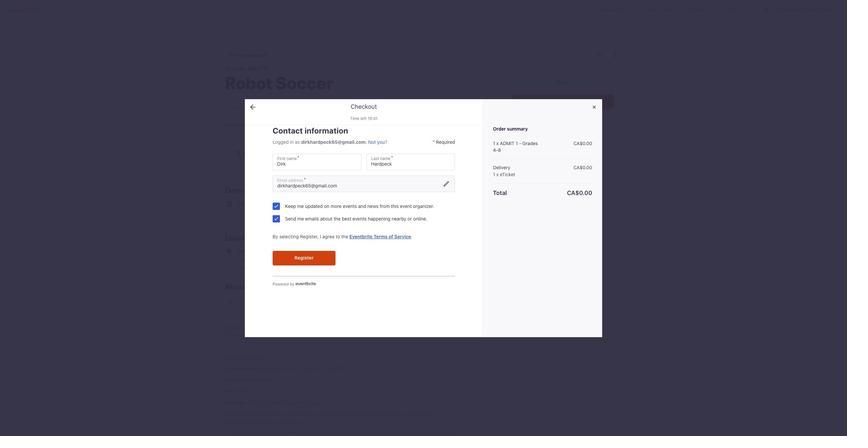 Task type: vqa. For each thing, say whether or not it's contained in the screenshot.
6
no



Task type: locate. For each thing, give the bounding box(es) containing it.
eventbrite image
[[8, 6, 41, 13]]

article
[[0, 20, 847, 437]]



Task type: describe. For each thing, give the bounding box(es) containing it.
organizer profile element
[[225, 139, 463, 170]]



